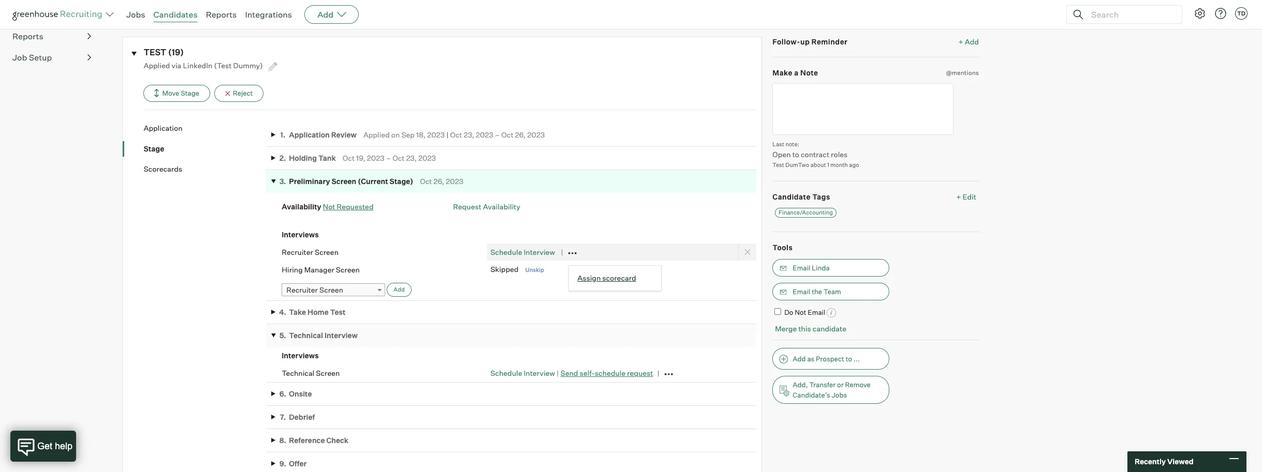 Task type: describe. For each thing, give the bounding box(es) containing it.
1 horizontal spatial application
[[289, 130, 330, 139]]

test
[[144, 47, 166, 57]]

do
[[785, 308, 794, 317]]

2. holding tank oct 19, 2023 – oct 23, 2023
[[280, 154, 436, 163]]

...
[[854, 355, 860, 364]]

reject button
[[214, 85, 264, 102]]

1 vertical spatial test
[[330, 308, 346, 317]]

assign scorecard link
[[578, 274, 637, 283]]

candidates link
[[154, 9, 198, 20]]

on 1 job
[[122, 8, 151, 17]]

0 vertical spatial linkedin
[[254, 8, 284, 17]]

review
[[331, 130, 357, 139]]

activity
[[163, 8, 189, 17]]

viewed
[[1168, 458, 1194, 467]]

recently viewed
[[1135, 458, 1194, 467]]

td
[[1238, 10, 1246, 17]]

roles
[[831, 150, 848, 159]]

a
[[795, 68, 799, 77]]

9. offer
[[280, 460, 307, 469]]

candidates
[[154, 9, 198, 20]]

0 vertical spatial 26,
[[515, 130, 526, 139]]

reject
[[233, 89, 253, 97]]

0 horizontal spatial reports
[[12, 31, 43, 42]]

home
[[308, 308, 329, 317]]

activity feed
[[163, 8, 207, 17]]

job inside on 1 job link
[[138, 8, 151, 17]]

add inside add link
[[394, 286, 405, 293]]

6.
[[280, 390, 286, 399]]

request
[[453, 203, 482, 211]]

team
[[824, 288, 842, 296]]

request availability
[[453, 203, 521, 211]]

follow-up reminder
[[773, 37, 848, 46]]

skipped unskip
[[491, 265, 544, 274]]

preliminary
[[289, 177, 330, 186]]

move
[[162, 89, 179, 97]]

schedule interview
[[491, 248, 555, 257]]

prospect
[[816, 355, 845, 364]]

details link
[[219, 8, 243, 23]]

schedule interview | send self-schedule request
[[491, 369, 653, 378]]

email for email linda
[[793, 264, 811, 272]]

follow-
[[773, 37, 801, 46]]

take
[[289, 308, 306, 317]]

0 vertical spatial reports link
[[206, 9, 237, 20]]

1 inside last note: open to contract roles test dumtwo               about 1 month               ago
[[828, 162, 830, 169]]

remove
[[846, 381, 871, 389]]

1.
[[280, 130, 286, 139]]

screen up recruiter screen link
[[336, 266, 360, 275]]

schedule for schedule interview | send self-schedule request
[[491, 369, 522, 378]]

email linda button
[[773, 259, 890, 277]]

email the team button
[[773, 283, 890, 301]]

email linda
[[793, 264, 830, 272]]

merge
[[776, 325, 797, 334]]

merge this candidate
[[776, 325, 847, 334]]

make a note
[[773, 68, 819, 77]]

1 schedule interview link from the top
[[491, 248, 555, 257]]

job setup link
[[12, 51, 91, 64]]

0 vertical spatial technical
[[289, 332, 323, 340]]

5. technical interview
[[280, 332, 358, 340]]

application inside application link
[[144, 124, 183, 133]]

2 availability from the left
[[483, 203, 521, 211]]

1 horizontal spatial –
[[495, 130, 500, 139]]

test inside last note: open to contract roles test dumtwo               about 1 month               ago
[[773, 162, 785, 169]]

recruiter screen link
[[282, 284, 385, 297]]

schedule for schedule interview
[[491, 248, 522, 257]]

tank
[[319, 154, 336, 163]]

pipeline
[[12, 10, 44, 20]]

up
[[801, 37, 810, 46]]

not for email
[[795, 308, 807, 317]]

offer
[[289, 460, 307, 469]]

0 vertical spatial recruiter screen
[[282, 248, 339, 257]]

jobs inside add, transfer or remove candidate's jobs
[[832, 392, 847, 400]]

1 vertical spatial applied
[[364, 130, 390, 139]]

stage inside button
[[181, 89, 199, 97]]

0 horizontal spatial 1
[[134, 8, 136, 17]]

2 schedule interview link from the top
[[491, 369, 555, 378]]

interview for schedule interview
[[524, 248, 555, 257]]

assign
[[578, 274, 601, 283]]

finance/accounting link
[[776, 208, 837, 218]]

screen up hiring manager screen
[[315, 248, 339, 257]]

email for email the team
[[793, 288, 811, 296]]

0 vertical spatial reports
[[206, 9, 237, 20]]

candidate
[[813, 325, 847, 334]]

month
[[831, 162, 848, 169]]

dummy)
[[233, 61, 263, 70]]

reference
[[289, 437, 325, 445]]

(test
[[214, 61, 232, 70]]

move stage button
[[144, 85, 210, 102]]

2 interviews from the top
[[282, 352, 319, 361]]

move stage
[[162, 89, 199, 97]]

+ for + add
[[959, 37, 964, 46]]

unskip
[[526, 267, 544, 274]]

1 vertical spatial technical
[[282, 369, 315, 378]]

3.
[[280, 177, 286, 186]]

add, transfer or remove candidate's jobs button
[[773, 376, 890, 404]]

0 vertical spatial |
[[447, 130, 449, 139]]

0 vertical spatial 23,
[[464, 130, 474, 139]]

assign scorecard
[[578, 274, 637, 283]]

1. application review applied on  sep 18, 2023 | oct 23, 2023 – oct 26, 2023
[[280, 130, 545, 139]]

add inside + add 'link'
[[965, 37, 979, 46]]

tags
[[813, 192, 831, 201]]

configure image
[[1194, 7, 1207, 20]]

send self-schedule request link
[[561, 369, 653, 378]]

hiring manager screen
[[282, 266, 360, 275]]

self-
[[580, 369, 595, 378]]

not requested button
[[323, 203, 374, 211]]

0 horizontal spatial jobs
[[126, 9, 145, 20]]

as
[[808, 355, 815, 364]]

candidate tags
[[773, 192, 831, 201]]

1 vertical spatial recruiter
[[287, 286, 318, 294]]



Task type: vqa. For each thing, say whether or not it's contained in the screenshot.


Task type: locate. For each thing, give the bounding box(es) containing it.
application up holding
[[289, 130, 330, 139]]

linda
[[812, 264, 830, 272]]

add
[[318, 9, 334, 20], [965, 37, 979, 46], [394, 286, 405, 293], [793, 355, 806, 364]]

5.
[[280, 332, 286, 340]]

+ inside + add 'link'
[[959, 37, 964, 46]]

1 horizontal spatial 23,
[[464, 130, 474, 139]]

recruiter screen up manager
[[282, 248, 339, 257]]

setup
[[29, 52, 52, 63]]

0 horizontal spatial reports link
[[12, 30, 91, 43]]

add button
[[305, 5, 359, 24]]

1 right about
[[828, 162, 830, 169]]

0 horizontal spatial |
[[447, 130, 449, 139]]

stage link
[[144, 144, 266, 154]]

0 horizontal spatial stage
[[144, 144, 164, 153]]

7. debrief
[[280, 413, 315, 422]]

not left requested
[[323, 203, 335, 211]]

jobs link
[[126, 9, 145, 20]]

screen down 5. technical interview
[[316, 369, 340, 378]]

1 vertical spatial |
[[557, 369, 559, 378]]

18,
[[416, 130, 426, 139]]

1 horizontal spatial linkedin
[[254, 8, 284, 17]]

stage)
[[390, 177, 413, 186]]

not
[[323, 203, 335, 211], [795, 308, 807, 317]]

interviews
[[282, 231, 319, 239], [282, 352, 319, 361]]

add link
[[387, 283, 412, 297]]

1 vertical spatial not
[[795, 308, 807, 317]]

3. preliminary screen (current stage)
[[280, 177, 413, 186]]

sep
[[402, 130, 415, 139]]

not right do
[[795, 308, 807, 317]]

add,
[[793, 381, 808, 389]]

linkedin right via
[[183, 61, 213, 70]]

do not email
[[785, 308, 826, 317]]

0 vertical spatial jobs
[[126, 9, 145, 20]]

interview down home
[[325, 332, 358, 340]]

2.
[[280, 154, 286, 163]]

to for ...
[[846, 355, 853, 364]]

Do Not Email checkbox
[[775, 308, 782, 315]]

screen up "not requested" dropdown button
[[332, 177, 357, 186]]

0 horizontal spatial to
[[793, 150, 800, 159]]

test down open
[[773, 162, 785, 169]]

1 horizontal spatial to
[[846, 355, 853, 364]]

email
[[793, 264, 811, 272], [793, 288, 811, 296], [808, 308, 826, 317]]

1 vertical spatial 1
[[828, 162, 830, 169]]

1 vertical spatial linkedin
[[183, 61, 213, 70]]

0 vertical spatial to
[[793, 150, 800, 159]]

1 vertical spatial to
[[846, 355, 853, 364]]

+ edit link
[[954, 190, 979, 204]]

1 horizontal spatial jobs
[[832, 392, 847, 400]]

to inside last note: open to contract roles test dumtwo               about 1 month               ago
[[793, 150, 800, 159]]

request availability button
[[453, 203, 521, 211]]

td button
[[1236, 7, 1248, 20]]

6. onsite
[[280, 390, 312, 399]]

holding
[[289, 154, 317, 163]]

last note: open to contract roles test dumtwo               about 1 month               ago
[[773, 141, 860, 169]]

1 right the on
[[134, 8, 136, 17]]

4. take home test
[[279, 308, 346, 317]]

+ for + edit
[[957, 192, 962, 201]]

job inside "job setup" link
[[12, 52, 27, 63]]

0 horizontal spatial linkedin
[[183, 61, 213, 70]]

1 availability from the left
[[282, 203, 321, 211]]

0 vertical spatial interviews
[[282, 231, 319, 239]]

not for requested
[[323, 203, 335, 211]]

0 horizontal spatial 26,
[[434, 177, 444, 186]]

1 horizontal spatial job
[[138, 8, 151, 17]]

availability not requested
[[282, 203, 374, 211]]

screen down hiring manager screen
[[320, 286, 343, 294]]

linkedin right details
[[254, 8, 284, 17]]

1 vertical spatial interview
[[325, 332, 358, 340]]

0 vertical spatial test
[[773, 162, 785, 169]]

0 vertical spatial job
[[138, 8, 151, 17]]

@mentions
[[946, 69, 979, 77]]

0 horizontal spatial not
[[323, 203, 335, 211]]

0 horizontal spatial application
[[144, 124, 183, 133]]

schedule
[[491, 248, 522, 257], [491, 369, 522, 378]]

1 interviews from the top
[[282, 231, 319, 239]]

None text field
[[773, 83, 954, 135]]

1 vertical spatial –
[[386, 154, 391, 163]]

manager
[[304, 266, 335, 275]]

dumtwo
[[786, 162, 810, 169]]

+ up the @mentions
[[959, 37, 964, 46]]

4.
[[279, 308, 287, 317]]

+ left edit
[[957, 192, 962, 201]]

+ inside + edit link
[[957, 192, 962, 201]]

stage right move
[[181, 89, 199, 97]]

oct 26, 2023
[[420, 177, 464, 186]]

1 schedule from the top
[[491, 248, 522, 257]]

email left the linda
[[793, 264, 811, 272]]

interview
[[524, 248, 555, 257], [325, 332, 358, 340], [524, 369, 555, 378]]

0 horizontal spatial availability
[[282, 203, 321, 211]]

1 vertical spatial stage
[[144, 144, 164, 153]]

+ add
[[959, 37, 979, 46]]

+ add link
[[959, 37, 979, 47]]

19,
[[356, 154, 366, 163]]

job setup
[[12, 52, 52, 63]]

reports link
[[206, 9, 237, 20], [12, 30, 91, 43]]

on
[[122, 8, 132, 17]]

0 vertical spatial applied
[[144, 61, 170, 70]]

linkedin
[[254, 8, 284, 17], [183, 61, 213, 70]]

activity feed link
[[163, 8, 207, 23]]

technical up 6. onsite
[[282, 369, 315, 378]]

greenhouse recruiting image
[[12, 8, 106, 21]]

job right the on
[[138, 8, 151, 17]]

recruiter screen down manager
[[287, 286, 343, 294]]

1 horizontal spatial applied
[[364, 130, 390, 139]]

contract
[[801, 150, 830, 159]]

interviews up hiring
[[282, 231, 319, 239]]

(19)
[[168, 47, 184, 57]]

integrations link
[[245, 9, 292, 20]]

oct
[[450, 130, 462, 139], [502, 130, 514, 139], [343, 154, 355, 163], [393, 154, 405, 163], [420, 177, 432, 186]]

0 vertical spatial schedule interview link
[[491, 248, 555, 257]]

1 vertical spatial email
[[793, 288, 811, 296]]

add inside add as prospect to ... button
[[793, 355, 806, 364]]

about
[[811, 162, 826, 169]]

0 horizontal spatial applied
[[144, 61, 170, 70]]

0 horizontal spatial test
[[330, 308, 346, 317]]

on
[[391, 130, 400, 139]]

1 horizontal spatial |
[[557, 369, 559, 378]]

add, transfer or remove candidate's jobs
[[793, 381, 871, 400]]

(current
[[358, 177, 388, 186]]

| right 18,
[[447, 130, 449, 139]]

1 vertical spatial schedule
[[491, 369, 522, 378]]

hiring
[[282, 266, 303, 275]]

make
[[773, 68, 793, 77]]

applied
[[144, 61, 170, 70], [364, 130, 390, 139]]

0 horizontal spatial job
[[12, 52, 27, 63]]

applied left on
[[364, 130, 390, 139]]

application down move
[[144, 124, 183, 133]]

to inside button
[[846, 355, 853, 364]]

interviews up technical screen
[[282, 352, 319, 361]]

2 vertical spatial interview
[[524, 369, 555, 378]]

| left send
[[557, 369, 559, 378]]

0 vertical spatial not
[[323, 203, 335, 211]]

applied via linkedin (test dummy)
[[144, 61, 265, 70]]

recruiter up hiring
[[282, 248, 313, 257]]

stage up scorecards
[[144, 144, 164, 153]]

0 vertical spatial +
[[959, 37, 964, 46]]

2 schedule from the top
[[491, 369, 522, 378]]

1 vertical spatial reports link
[[12, 30, 91, 43]]

0 vertical spatial interview
[[524, 248, 555, 257]]

to left ...
[[846, 355, 853, 364]]

1 vertical spatial interviews
[[282, 352, 319, 361]]

availability right 'request'
[[483, 203, 521, 211]]

to
[[793, 150, 800, 159], [846, 355, 853, 364]]

23, down the 1. application review applied on  sep 18, 2023 | oct 23, 2023 – oct 26, 2023
[[406, 154, 417, 163]]

note
[[801, 68, 819, 77]]

add as prospect to ...
[[793, 355, 860, 364]]

2 vertical spatial email
[[808, 308, 826, 317]]

schedule interview link up skipped unskip
[[491, 248, 555, 257]]

1 horizontal spatial test
[[773, 162, 785, 169]]

1 vertical spatial 26,
[[434, 177, 444, 186]]

schedule interview link left send
[[491, 369, 555, 378]]

check
[[327, 437, 349, 445]]

via
[[172, 61, 181, 70]]

+ edit
[[957, 192, 977, 201]]

recruiter screen
[[282, 248, 339, 257], [287, 286, 343, 294]]

reminder
[[812, 37, 848, 46]]

1 horizontal spatial availability
[[483, 203, 521, 211]]

0 vertical spatial –
[[495, 130, 500, 139]]

jobs
[[126, 9, 145, 20], [832, 392, 847, 400]]

finance/accounting
[[779, 209, 833, 217]]

0 horizontal spatial –
[[386, 154, 391, 163]]

0 vertical spatial 1
[[134, 8, 136, 17]]

technical right 5.
[[289, 332, 323, 340]]

1 horizontal spatial reports
[[206, 9, 237, 20]]

@mentions link
[[946, 68, 979, 78]]

to up dumtwo
[[793, 150, 800, 159]]

recruiter down hiring
[[287, 286, 318, 294]]

8. reference check
[[279, 437, 349, 445]]

jobs left "candidates" link
[[126, 9, 145, 20]]

interview left send
[[524, 369, 555, 378]]

ago
[[850, 162, 860, 169]]

9.
[[280, 460, 286, 469]]

candidate
[[773, 192, 811, 201]]

1 vertical spatial 23,
[[406, 154, 417, 163]]

email left the the
[[793, 288, 811, 296]]

1 vertical spatial jobs
[[832, 392, 847, 400]]

job
[[138, 8, 151, 17], [12, 52, 27, 63]]

0 vertical spatial schedule
[[491, 248, 522, 257]]

reports
[[206, 9, 237, 20], [12, 31, 43, 42]]

1
[[134, 8, 136, 17], [828, 162, 830, 169]]

onsite
[[289, 390, 312, 399]]

application link
[[144, 123, 266, 133]]

linkedin link
[[254, 8, 284, 23]]

1 horizontal spatial stage
[[181, 89, 199, 97]]

this
[[799, 325, 812, 334]]

0 vertical spatial stage
[[181, 89, 199, 97]]

job left setup
[[12, 52, 27, 63]]

+
[[959, 37, 964, 46], [957, 192, 962, 201]]

Search text field
[[1089, 7, 1173, 22]]

interview for schedule interview | send self-schedule request
[[524, 369, 555, 378]]

add inside the add popup button
[[318, 9, 334, 20]]

applied down the test
[[144, 61, 170, 70]]

1 vertical spatial +
[[957, 192, 962, 201]]

test right home
[[330, 308, 346, 317]]

interview up unskip
[[524, 248, 555, 257]]

0 vertical spatial recruiter
[[282, 248, 313, 257]]

1 horizontal spatial 26,
[[515, 130, 526, 139]]

1 vertical spatial schedule interview link
[[491, 369, 555, 378]]

jobs down or at the right bottom of the page
[[832, 392, 847, 400]]

23, right 18,
[[464, 130, 474, 139]]

1 horizontal spatial not
[[795, 308, 807, 317]]

feed
[[190, 8, 207, 17]]

to for contract
[[793, 150, 800, 159]]

1 horizontal spatial 1
[[828, 162, 830, 169]]

0 horizontal spatial 23,
[[406, 154, 417, 163]]

0 vertical spatial email
[[793, 264, 811, 272]]

stage
[[181, 89, 199, 97], [144, 144, 164, 153]]

1 vertical spatial recruiter screen
[[287, 286, 343, 294]]

note:
[[786, 141, 800, 148]]

|
[[447, 130, 449, 139], [557, 369, 559, 378]]

skip this interview image
[[739, 244, 757, 261]]

1 vertical spatial reports
[[12, 31, 43, 42]]

email up merge this candidate on the bottom right of page
[[808, 308, 826, 317]]

1 vertical spatial job
[[12, 52, 27, 63]]

1 horizontal spatial reports link
[[206, 9, 237, 20]]

availability down preliminary
[[282, 203, 321, 211]]



